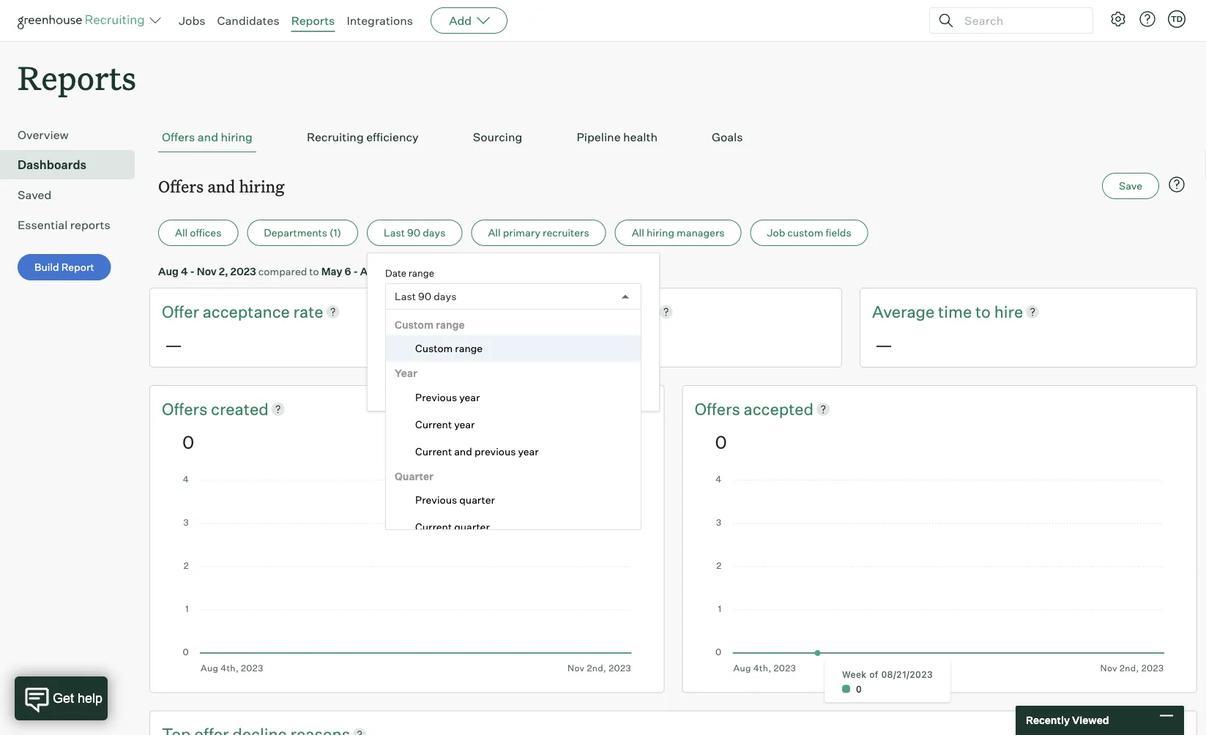 Task type: vqa. For each thing, say whether or not it's contained in the screenshot.
the days in 'Last 90 days' button
no



Task type: locate. For each thing, give the bounding box(es) containing it.
2 average time to from the left
[[873, 302, 995, 322]]

range up 08/04/2023
[[436, 319, 465, 331]]

0 horizontal spatial 0
[[182, 431, 194, 453]]

0 horizontal spatial xychart image
[[182, 476, 632, 674]]

1 xychart image from the left
[[182, 476, 632, 674]]

previous quarter
[[416, 494, 495, 507]]

all
[[175, 227, 188, 239], [488, 227, 501, 239], [632, 227, 645, 239]]

range right date
[[409, 267, 435, 279]]

to left hire
[[976, 302, 991, 322]]

time
[[583, 302, 617, 322], [939, 302, 973, 322], [501, 379, 522, 392]]

1 horizontal spatial 2023
[[395, 265, 420, 278]]

previous for and
[[475, 445, 516, 458]]

1 vertical spatial current
[[416, 445, 452, 458]]

may
[[321, 265, 343, 278]]

quarter for current quarter
[[454, 521, 490, 534]]

3 all from the left
[[632, 227, 645, 239]]

all left offices
[[175, 227, 188, 239]]

created
[[211, 399, 269, 419]]

current for current year
[[416, 418, 452, 431]]

goals
[[712, 130, 743, 145]]

1 all from the left
[[175, 227, 188, 239]]

essential reports link
[[18, 216, 129, 234]]

1 to link from the left
[[621, 301, 639, 323]]

0 vertical spatial current
[[416, 418, 452, 431]]

0 horizontal spatial date
[[410, 324, 430, 335]]

2023 right "3,"
[[395, 265, 420, 278]]

1 vertical spatial days
[[434, 290, 457, 303]]

acceptance
[[203, 302, 290, 322]]

date right end
[[541, 324, 561, 335]]

days down date range
[[434, 290, 457, 303]]

start date
[[386, 324, 430, 335]]

period
[[524, 379, 555, 392]]

0 vertical spatial offers and hiring
[[162, 130, 253, 145]]

0 vertical spatial 90
[[407, 227, 421, 239]]

current and previous year
[[416, 445, 539, 458]]

2 horizontal spatial time
[[939, 302, 973, 322]]

1 offers link from the left
[[162, 398, 211, 420]]

1 average time to from the left
[[517, 302, 639, 322]]

2 vertical spatial current
[[416, 521, 452, 534]]

aug left 4
[[158, 265, 179, 278]]

previous
[[416, 391, 457, 404], [416, 494, 457, 507]]

1 horizontal spatial 0
[[716, 431, 727, 453]]

custom up 08/04/2023
[[395, 319, 434, 331]]

reports right candidates
[[291, 13, 335, 28]]

1 date from the left
[[410, 324, 430, 335]]

all for all primary recruiters
[[488, 227, 501, 239]]

current down previous quarter
[[416, 521, 452, 534]]

reports link
[[291, 13, 335, 28]]

year up current and previous year at the left bottom of page
[[454, 418, 475, 431]]

add button
[[431, 7, 508, 34]]

hiring
[[221, 130, 253, 145], [239, 175, 285, 197], [647, 227, 675, 239]]

offers
[[162, 130, 195, 145], [158, 175, 204, 197], [162, 399, 211, 419], [695, 399, 744, 419]]

0 horizontal spatial 2023
[[231, 265, 256, 278]]

0 horizontal spatial aug
[[158, 265, 179, 278]]

all offices
[[175, 227, 222, 239]]

0 vertical spatial hiring
[[221, 130, 253, 145]]

custom down start date
[[416, 342, 453, 355]]

previous
[[457, 379, 498, 392], [475, 445, 516, 458]]

to
[[309, 265, 319, 278], [621, 302, 636, 322], [976, 302, 991, 322], [445, 379, 455, 392]]

pipeline health button
[[573, 123, 662, 153]]

2 aug from the left
[[360, 265, 381, 278]]

1 horizontal spatial time
[[583, 302, 617, 322]]

0 vertical spatial days
[[423, 227, 446, 239]]

time link left the fill link
[[583, 301, 621, 323]]

2 — from the left
[[520, 334, 538, 356]]

year down period
[[518, 445, 539, 458]]

1 vertical spatial quarter
[[454, 521, 490, 534]]

recruiting efficiency
[[307, 130, 419, 145]]

build
[[34, 261, 59, 274]]

1 horizontal spatial average time to
[[873, 302, 995, 322]]

2 vertical spatial year
[[518, 445, 539, 458]]

previous up current quarter
[[416, 494, 457, 507]]

previous year
[[416, 391, 480, 404]]

tab list
[[158, 123, 1189, 153]]

0 vertical spatial year
[[460, 391, 480, 404]]

primary
[[503, 227, 541, 239]]

1 vertical spatial last
[[395, 290, 416, 303]]

dashboards
[[18, 158, 87, 172]]

last up "3,"
[[384, 227, 405, 239]]

time left hire
[[939, 302, 973, 322]]

1 horizontal spatial date
[[541, 324, 561, 335]]

1 average link from the left
[[517, 301, 583, 323]]

1 horizontal spatial xychart image
[[716, 476, 1165, 674]]

current
[[416, 418, 452, 431], [416, 445, 452, 458], [416, 521, 452, 534]]

1 horizontal spatial average
[[873, 302, 935, 322]]

date right start
[[410, 324, 430, 335]]

custom range
[[395, 319, 465, 331], [416, 342, 483, 355]]

1 horizontal spatial to link
[[976, 301, 995, 323]]

1 average from the left
[[517, 302, 580, 322]]

to right compare
[[445, 379, 455, 392]]

current down current year
[[416, 445, 452, 458]]

aug left "3,"
[[360, 265, 381, 278]]

all left primary
[[488, 227, 501, 239]]

2 horizontal spatial —
[[876, 334, 893, 356]]

build report
[[34, 261, 94, 274]]

3 — from the left
[[876, 334, 893, 356]]

all for all hiring managers
[[632, 227, 645, 239]]

0 horizontal spatial offers link
[[162, 398, 211, 420]]

0 vertical spatial quarter
[[460, 494, 495, 507]]

build report button
[[18, 254, 111, 281]]

current down previous year
[[416, 418, 452, 431]]

xychart image
[[182, 476, 632, 674], [716, 476, 1165, 674]]

- right 6
[[354, 265, 358, 278]]

2 offers link from the left
[[695, 398, 744, 420]]

1 vertical spatial custom range
[[416, 342, 483, 355]]

— for hire
[[876, 334, 893, 356]]

1 horizontal spatial average link
[[873, 301, 939, 323]]

2023 right 2,
[[231, 265, 256, 278]]

2 horizontal spatial all
[[632, 227, 645, 239]]

quarter
[[395, 470, 434, 483]]

overview link
[[18, 126, 129, 144]]

0 vertical spatial custom
[[395, 319, 434, 331]]

2 vertical spatial hiring
[[647, 227, 675, 239]]

1 previous from the top
[[416, 391, 457, 404]]

1 horizontal spatial —
[[520, 334, 538, 356]]

last 90 days up date range
[[384, 227, 446, 239]]

0 vertical spatial range
[[409, 267, 435, 279]]

2 xychart image from the left
[[716, 476, 1165, 674]]

1 vertical spatial reports
[[18, 56, 136, 99]]

rate
[[294, 302, 324, 322]]

departments (1)
[[264, 227, 342, 239]]

configure image
[[1110, 10, 1128, 28]]

1 time link from the left
[[583, 301, 621, 323]]

to left fill
[[621, 302, 636, 322]]

td button
[[1166, 7, 1189, 31]]

last
[[384, 227, 405, 239], [395, 290, 416, 303]]

2 average link from the left
[[873, 301, 939, 323]]

0 horizontal spatial average time to
[[517, 302, 639, 322]]

0 horizontal spatial -
[[190, 265, 195, 278]]

date range
[[386, 267, 435, 279]]

1 horizontal spatial -
[[354, 265, 358, 278]]

last inside button
[[384, 227, 405, 239]]

range for previous year
[[436, 319, 465, 331]]

custom
[[395, 319, 434, 331], [416, 342, 453, 355]]

-
[[190, 265, 195, 278], [354, 265, 358, 278]]

1 horizontal spatial time link
[[939, 301, 976, 323]]

average link for fill
[[517, 301, 583, 323]]

previous up current year
[[416, 391, 457, 404]]

1 horizontal spatial offers link
[[695, 398, 744, 420]]

08/21/2023
[[882, 670, 934, 680]]

offers inside button
[[162, 130, 195, 145]]

fields
[[826, 227, 852, 239]]

0 horizontal spatial average
[[517, 302, 580, 322]]

0 vertical spatial last
[[384, 227, 405, 239]]

days up date range
[[423, 227, 446, 239]]

job custom fields
[[768, 227, 852, 239]]

2 all from the left
[[488, 227, 501, 239]]

offers link for accepted
[[695, 398, 744, 420]]

quarter down previous quarter
[[454, 521, 490, 534]]

90 down date range
[[418, 290, 432, 303]]

average
[[517, 302, 580, 322], [873, 302, 935, 322]]

2023
[[231, 265, 256, 278], [395, 265, 420, 278]]

current for current quarter
[[416, 521, 452, 534]]

current quarter
[[416, 521, 490, 534]]

year for current year
[[454, 418, 475, 431]]

2 to link from the left
[[976, 301, 995, 323]]

1 vertical spatial year
[[454, 418, 475, 431]]

candidates
[[217, 13, 280, 28]]

last down date range
[[395, 290, 416, 303]]

1 vertical spatial previous
[[416, 494, 457, 507]]

reports
[[70, 218, 110, 232]]

0 vertical spatial previous
[[457, 379, 498, 392]]

previous for to
[[457, 379, 498, 392]]

previous down current year
[[475, 445, 516, 458]]

1 horizontal spatial reports
[[291, 13, 335, 28]]

reports down greenhouse recruiting image
[[18, 56, 136, 99]]

previous up current year
[[457, 379, 498, 392]]

all offices button
[[158, 220, 238, 246]]

compare
[[399, 379, 443, 392]]

accepted
[[744, 399, 814, 419]]

0 horizontal spatial time link
[[583, 301, 621, 323]]

3 current from the top
[[416, 521, 452, 534]]

quarter up current quarter
[[460, 494, 495, 507]]

2 previous from the top
[[416, 494, 457, 507]]

fill link
[[639, 301, 657, 323]]

1 horizontal spatial aug
[[360, 265, 381, 278]]

0 vertical spatial and
[[198, 130, 218, 145]]

2 average from the left
[[873, 302, 935, 322]]

0 horizontal spatial all
[[175, 227, 188, 239]]

0 vertical spatial previous
[[416, 391, 457, 404]]

last 90 days down date range
[[395, 290, 457, 303]]

to link
[[621, 301, 639, 323], [976, 301, 995, 323]]

1 current from the top
[[416, 418, 452, 431]]

90 up date range
[[407, 227, 421, 239]]

time left fill
[[583, 302, 617, 322]]

0 horizontal spatial time
[[501, 379, 522, 392]]

average link
[[517, 301, 583, 323], [873, 301, 939, 323]]

time link left hire link
[[939, 301, 976, 323]]

- right 4
[[190, 265, 195, 278]]

custom range down start date
[[416, 342, 483, 355]]

acceptance link
[[203, 301, 294, 323]]

health
[[624, 130, 658, 145]]

0 horizontal spatial to link
[[621, 301, 639, 323]]

range
[[409, 267, 435, 279], [436, 319, 465, 331], [455, 342, 483, 355]]

average time to for fill
[[517, 302, 639, 322]]

xychart image for accepted
[[716, 476, 1165, 674]]

year up current year
[[460, 391, 480, 404]]

all left managers
[[632, 227, 645, 239]]

1 vertical spatial previous
[[475, 445, 516, 458]]

time link for hire
[[939, 301, 976, 323]]

1 — from the left
[[165, 334, 183, 356]]

to left the may on the left of the page
[[309, 265, 319, 278]]

quarter for previous quarter
[[460, 494, 495, 507]]

2 date from the left
[[541, 324, 561, 335]]

1 - from the left
[[190, 265, 195, 278]]

0 for created
[[182, 431, 194, 453]]

0 vertical spatial last 90 days
[[384, 227, 446, 239]]

reports
[[291, 13, 335, 28], [18, 56, 136, 99]]

2 time link from the left
[[939, 301, 976, 323]]

range up compare to previous time period
[[455, 342, 483, 355]]

0 horizontal spatial average link
[[517, 301, 583, 323]]

custom range up 08/04/2023
[[395, 319, 465, 331]]

efficiency
[[367, 130, 419, 145]]

all hiring managers
[[632, 227, 725, 239]]

time left period
[[501, 379, 522, 392]]

1 horizontal spatial all
[[488, 227, 501, 239]]

last 90 days
[[384, 227, 446, 239], [395, 290, 457, 303]]

0
[[182, 431, 194, 453], [716, 431, 727, 453], [857, 684, 862, 695]]

0 horizontal spatial —
[[165, 334, 183, 356]]

all primary recruiters button
[[471, 220, 607, 246]]

2 current from the top
[[416, 445, 452, 458]]

1 vertical spatial range
[[436, 319, 465, 331]]



Task type: describe. For each thing, give the bounding box(es) containing it.
saved
[[18, 188, 52, 202]]

add
[[449, 13, 472, 28]]

hiring inside button
[[221, 130, 253, 145]]

to link for hire
[[976, 301, 995, 323]]

1 vertical spatial offers and hiring
[[158, 175, 285, 197]]

0 for accepted
[[716, 431, 727, 453]]

offers and hiring button
[[158, 123, 256, 153]]

year
[[395, 367, 418, 380]]

time for fill
[[583, 302, 617, 322]]

candidates link
[[217, 13, 280, 28]]

offers link for created
[[162, 398, 211, 420]]

08/04/2023
[[394, 347, 456, 360]]

offers and hiring inside button
[[162, 130, 253, 145]]

previous for previous quarter
[[416, 494, 457, 507]]

to link for fill
[[621, 301, 639, 323]]

average time to for hire
[[873, 302, 995, 322]]

2 horizontal spatial 0
[[857, 684, 862, 695]]

all hiring managers button
[[615, 220, 742, 246]]

recently
[[1027, 714, 1071, 727]]

goals button
[[709, 123, 747, 153]]

pipeline health
[[577, 130, 658, 145]]

date for start date
[[410, 324, 430, 335]]

2,
[[219, 265, 228, 278]]

date
[[386, 267, 407, 279]]

fill
[[639, 302, 657, 322]]

recruiters
[[543, 227, 590, 239]]

90 inside button
[[407, 227, 421, 239]]

2 vertical spatial and
[[454, 445, 473, 458]]

recruiting efficiency button
[[303, 123, 423, 153]]

faq image
[[1169, 176, 1186, 194]]

and inside button
[[198, 130, 218, 145]]

— for fill
[[520, 334, 538, 356]]

all primary recruiters
[[488, 227, 590, 239]]

managers
[[677, 227, 725, 239]]

week of 08/21/2023
[[843, 670, 934, 680]]

accepted link
[[744, 398, 814, 420]]

year for previous year
[[460, 391, 480, 404]]

essential reports
[[18, 218, 110, 232]]

2 - from the left
[[354, 265, 358, 278]]

offer link
[[162, 301, 203, 323]]

Search text field
[[961, 10, 1080, 31]]

nov
[[197, 265, 217, 278]]

job custom fields button
[[751, 220, 869, 246]]

essential
[[18, 218, 68, 232]]

td button
[[1169, 10, 1186, 28]]

pipeline
[[577, 130, 621, 145]]

offer acceptance
[[162, 302, 294, 322]]

0 vertical spatial custom range
[[395, 319, 465, 331]]

jobs
[[179, 13, 206, 28]]

hire
[[995, 302, 1024, 322]]

previous for previous year
[[416, 391, 457, 404]]

save
[[1120, 180, 1143, 193]]

1 vertical spatial last 90 days
[[395, 290, 457, 303]]

days inside button
[[423, 227, 446, 239]]

end
[[521, 324, 539, 335]]

compare to previous time period
[[399, 379, 555, 392]]

time link for fill
[[583, 301, 621, 323]]

last 90 days button
[[367, 220, 463, 246]]

current for current and previous year
[[416, 445, 452, 458]]

rate link
[[294, 301, 324, 323]]

save button
[[1103, 173, 1160, 199]]

jobs link
[[179, 13, 206, 28]]

recently viewed
[[1027, 714, 1110, 727]]

range for 08/04/2023
[[409, 267, 435, 279]]

xychart image for created
[[182, 476, 632, 674]]

hiring inside button
[[647, 227, 675, 239]]

1 aug from the left
[[158, 265, 179, 278]]

integrations link
[[347, 13, 413, 28]]

recruiting
[[307, 130, 364, 145]]

current year
[[416, 418, 475, 431]]

time for hire
[[939, 302, 973, 322]]

created link
[[211, 398, 269, 420]]

1 vertical spatial 90
[[418, 290, 432, 303]]

dashboards link
[[18, 156, 129, 174]]

hire link
[[995, 301, 1024, 323]]

11/02/2023
[[530, 347, 585, 360]]

aug 4 - nov 2, 2023 compared to may 6 - aug 3, 2023
[[158, 265, 420, 278]]

end date
[[521, 324, 561, 335]]

tab list containing offers and hiring
[[158, 123, 1189, 153]]

custom
[[788, 227, 824, 239]]

job
[[768, 227, 786, 239]]

1 vertical spatial hiring
[[239, 175, 285, 197]]

week
[[843, 670, 867, 680]]

1 vertical spatial custom
[[416, 342, 453, 355]]

4
[[181, 265, 188, 278]]

report
[[61, 261, 94, 274]]

last 90 days inside button
[[384, 227, 446, 239]]

offices
[[190, 227, 222, 239]]

date for end date
[[541, 324, 561, 335]]

2 2023 from the left
[[395, 265, 420, 278]]

start
[[386, 324, 408, 335]]

0 horizontal spatial reports
[[18, 56, 136, 99]]

3,
[[383, 265, 392, 278]]

of
[[870, 670, 879, 680]]

saved link
[[18, 186, 129, 204]]

2 vertical spatial range
[[455, 342, 483, 355]]

average link for hire
[[873, 301, 939, 323]]

greenhouse recruiting image
[[18, 12, 149, 29]]

compared
[[259, 265, 307, 278]]

sourcing button
[[470, 123, 526, 153]]

Compare to previous time period checkbox
[[386, 380, 395, 390]]

average for hire
[[873, 302, 935, 322]]

offer
[[162, 302, 199, 322]]

(1)
[[330, 227, 342, 239]]

integrations
[[347, 13, 413, 28]]

departments (1) button
[[247, 220, 358, 246]]

0 vertical spatial reports
[[291, 13, 335, 28]]

departments
[[264, 227, 328, 239]]

td
[[1172, 14, 1184, 24]]

1 2023 from the left
[[231, 265, 256, 278]]

all for all offices
[[175, 227, 188, 239]]

sourcing
[[473, 130, 523, 145]]

overview
[[18, 128, 69, 142]]

average for fill
[[517, 302, 580, 322]]

1 vertical spatial and
[[208, 175, 235, 197]]



